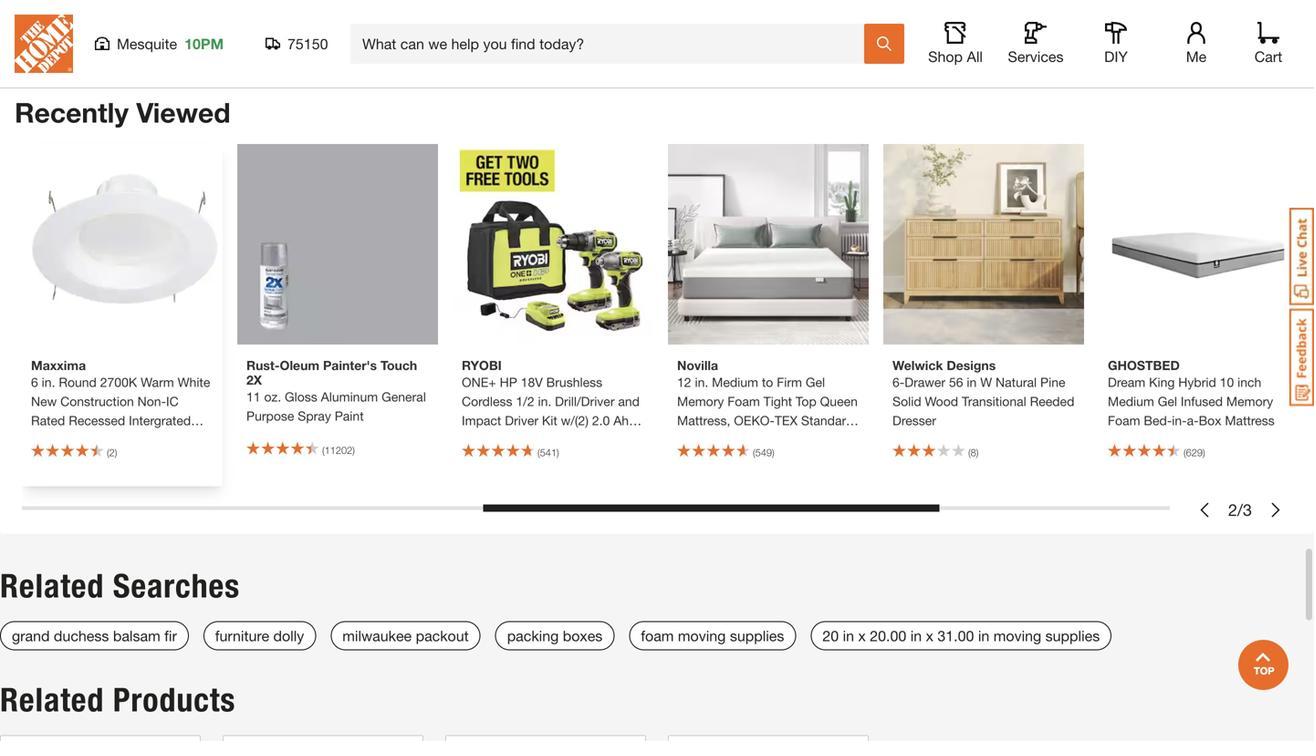 Task type: locate. For each thing, give the bounding box(es) containing it.
31.00
[[938, 628, 974, 645]]

related for related searches
[[0, 567, 104, 607]]

in. right 6
[[42, 375, 55, 390]]

standard
[[801, 414, 853, 429]]

ryobi one+ hp 18v brushless cordless 1/2 in. drill/driver and impact driver kit w/(2) 2.0 ah batteries, charger, and bag
[[462, 358, 640, 448]]

0 vertical spatial medium
[[712, 375, 758, 390]]

( 629 )
[[1184, 447, 1205, 459]]

1 horizontal spatial in.
[[538, 394, 551, 409]]

hp
[[500, 375, 517, 390]]

( down 'spray'
[[322, 445, 325, 457]]

medium left to
[[712, 375, 758, 390]]

novilla
[[677, 358, 718, 373]]

mattresses
[[774, 433, 837, 448]]

foam left bed-
[[1108, 414, 1140, 429]]

in right 20.00
[[910, 628, 922, 645]]

packing boxes
[[507, 628, 603, 645]]

1 horizontal spatial and
[[618, 394, 640, 409]]

medium
[[712, 375, 758, 390], [1108, 394, 1154, 409]]

2 moving from the left
[[994, 628, 1041, 645]]

( down oeko-
[[753, 447, 755, 459]]

1 horizontal spatial supplies
[[1045, 628, 1100, 645]]

in. inside novilla 12 in. medium to firm gel memory foam tight top queen mattress, oeko-tex standard 100 certification mattresses
[[695, 375, 708, 390]]

foam up oeko-
[[728, 394, 760, 409]]

driver
[[505, 414, 538, 429]]

in. right 1/2
[[538, 394, 551, 409]]

1 horizontal spatial kit
[[542, 414, 557, 429]]

1 moving from the left
[[678, 628, 726, 645]]

1 vertical spatial medium
[[1108, 394, 1154, 409]]

drill/driver
[[555, 394, 615, 409]]

me button
[[1167, 22, 1226, 66]]

related down grand
[[0, 681, 104, 721]]

0 horizontal spatial kit
[[58, 433, 74, 448]]

the home depot logo image
[[15, 15, 73, 73]]

0 horizontal spatial foam
[[728, 394, 760, 409]]

warm
[[141, 375, 174, 390]]

in inside the welwick designs 6-drawer 56 in w natural pine solid wood transitional reeded dresser
[[967, 375, 977, 390]]

gel down king
[[1158, 394, 1177, 409]]

in.
[[42, 375, 55, 390], [695, 375, 708, 390], [538, 394, 551, 409]]

(
[[322, 445, 325, 457], [107, 447, 109, 459], [537, 447, 540, 459], [753, 447, 755, 459], [968, 447, 971, 459], [1184, 447, 1186, 459]]

2 memory from the left
[[1226, 394, 1273, 409]]

and down the w/(2)
[[571, 433, 593, 448]]

( 8 )
[[968, 447, 979, 459]]

oeko-
[[734, 414, 775, 429]]

gel inside 'ghostbed dream king hybrid 10 inch medium gel infused memory foam bed-in-a-box mattress'
[[1158, 394, 1177, 409]]

medium inside novilla 12 in. medium to firm gel memory foam tight top queen mattress, oeko-tex standard 100 certification mattresses
[[712, 375, 758, 390]]

( down driver
[[537, 447, 540, 459]]

milwaukee
[[342, 628, 412, 645]]

1 horizontal spatial x
[[926, 628, 933, 645]]

gel inside novilla 12 in. medium to firm gel memory foam tight top queen mattress, oeko-tex standard 100 certification mattresses
[[806, 375, 825, 390]]

memory inside 'ghostbed dream king hybrid 10 inch medium gel infused memory foam bed-in-a-box mattress'
[[1226, 394, 1273, 409]]

ic
[[166, 394, 179, 409]]

novilla 12 in. medium to firm gel memory foam tight top queen mattress, oeko-tex standard 100 certification mattresses
[[677, 358, 858, 448]]

6-drawer 56 in w natural pine solid wood transitional reeded dresser image
[[883, 144, 1084, 345]]

0 horizontal spatial memory
[[677, 394, 724, 409]]

) for in-
[[1203, 447, 1205, 459]]

ghostbed dream king hybrid 10 inch medium gel infused memory foam bed-in-a-box mattress
[[1108, 358, 1275, 429]]

x left "31.00"
[[926, 628, 933, 645]]

2 horizontal spatial in.
[[695, 375, 708, 390]]

( for in-
[[1184, 447, 1186, 459]]

memory up mattress
[[1226, 394, 1273, 409]]

in. inside ryobi one+ hp 18v brushless cordless 1/2 in. drill/driver and impact driver kit w/(2) 2.0 ah batteries, charger, and bag
[[538, 394, 551, 409]]

x
[[858, 628, 866, 645], [926, 628, 933, 645]]

mesquite
[[117, 35, 177, 52]]

duchess
[[54, 628, 109, 645]]

( down "transitional"
[[968, 447, 971, 459]]

impact
[[462, 414, 501, 429]]

1 horizontal spatial memory
[[1226, 394, 1273, 409]]

0 horizontal spatial supplies
[[730, 628, 784, 645]]

memory up mattress,
[[677, 394, 724, 409]]

20
[[823, 628, 839, 645]]

2 left 3
[[1228, 501, 1237, 520]]

in. inside the maxxima 6 in. round 2700k warm white new construction non-ic rated recessed intergrated led kit
[[42, 375, 55, 390]]

( for reeded
[[968, 447, 971, 459]]

one+
[[462, 375, 496, 390]]

services
[[1008, 48, 1064, 65]]

0 horizontal spatial x
[[858, 628, 866, 645]]

ah
[[613, 414, 629, 429]]

wood
[[925, 394, 958, 409]]

1 horizontal spatial 2
[[1228, 501, 1237, 520]]

0 horizontal spatial in.
[[42, 375, 55, 390]]

packing boxes link
[[495, 622, 614, 651]]

construction
[[60, 394, 134, 409]]

furniture
[[215, 628, 269, 645]]

1 horizontal spatial foam
[[1108, 414, 1140, 429]]

tex
[[775, 414, 798, 429]]

medium down the 'dream'
[[1108, 394, 1154, 409]]

1 horizontal spatial moving
[[994, 628, 1041, 645]]

1 related from the top
[[0, 567, 104, 607]]

( down recessed
[[107, 447, 109, 459]]

and up ah
[[618, 394, 640, 409]]

1 vertical spatial and
[[571, 433, 593, 448]]

x left 20.00
[[858, 628, 866, 645]]

2 supplies from the left
[[1045, 628, 1100, 645]]

kit right led
[[58, 433, 74, 448]]

kit inside the maxxima 6 in. round 2700k warm white new construction non-ic rated recessed intergrated led kit
[[58, 433, 74, 448]]

2 down recessed
[[109, 447, 115, 459]]

dresser
[[892, 414, 936, 429]]

0 vertical spatial foam
[[728, 394, 760, 409]]

541
[[540, 447, 557, 459]]

2 related from the top
[[0, 681, 104, 721]]

1 vertical spatial kit
[[58, 433, 74, 448]]

1 horizontal spatial medium
[[1108, 394, 1154, 409]]

10
[[1220, 375, 1234, 390]]

gel up 'top'
[[806, 375, 825, 390]]

recently viewed
[[15, 96, 231, 129]]

kit inside ryobi one+ hp 18v brushless cordless 1/2 in. drill/driver and impact driver kit w/(2) 2.0 ah batteries, charger, and bag
[[542, 414, 557, 429]]

100
[[677, 433, 698, 448]]

2700k
[[100, 375, 137, 390]]

shop
[[928, 48, 963, 65]]

0 horizontal spatial gel
[[806, 375, 825, 390]]

1 vertical spatial 2
[[1228, 501, 1237, 520]]

led
[[31, 433, 55, 448]]

related
[[0, 567, 104, 607], [0, 681, 104, 721]]

3
[[1243, 501, 1252, 520]]

welwick designs 6-drawer 56 in w natural pine solid wood transitional reeded dresser
[[892, 358, 1074, 429]]

1 vertical spatial gel
[[1158, 394, 1177, 409]]

furniture dolly link
[[203, 622, 316, 651]]

0 vertical spatial related
[[0, 567, 104, 607]]

milwaukee packout link
[[331, 622, 481, 651]]

0 vertical spatial and
[[618, 394, 640, 409]]

549
[[755, 447, 772, 459]]

brushless
[[546, 375, 602, 390]]

0 vertical spatial gel
[[806, 375, 825, 390]]

shop all button
[[926, 22, 985, 66]]

56
[[949, 375, 963, 390]]

1 memory from the left
[[677, 394, 724, 409]]

related up grand
[[0, 567, 104, 607]]

general
[[382, 390, 426, 405]]

welwick
[[892, 358, 943, 373]]

0 vertical spatial kit
[[542, 414, 557, 429]]

ryobi
[[462, 358, 502, 373]]

milwaukee packout
[[342, 628, 469, 645]]

moving right "31.00"
[[994, 628, 1041, 645]]

dolly
[[273, 628, 304, 645]]

kit up charger,
[[542, 414, 557, 429]]

cordless
[[462, 394, 512, 409]]

diy
[[1104, 48, 1128, 65]]

dream
[[1108, 375, 1145, 390]]

memory
[[677, 394, 724, 409], [1226, 394, 1273, 409]]

paint
[[335, 409, 364, 424]]

in. down the novilla
[[695, 375, 708, 390]]

tight
[[764, 394, 792, 409]]

( for paint
[[322, 445, 325, 457]]

2 / 3
[[1228, 501, 1252, 520]]

( down in-
[[1184, 447, 1186, 459]]

1/2
[[516, 394, 534, 409]]

king
[[1149, 375, 1175, 390]]

top
[[796, 394, 817, 409]]

11
[[246, 390, 261, 405]]

) for reeded
[[976, 447, 979, 459]]

0 horizontal spatial medium
[[712, 375, 758, 390]]

1 vertical spatial related
[[0, 681, 104, 721]]

kit
[[542, 414, 557, 429], [58, 433, 74, 448]]

0 vertical spatial 2
[[109, 447, 115, 459]]

2
[[109, 447, 115, 459], [1228, 501, 1237, 520]]

0 horizontal spatial moving
[[678, 628, 726, 645]]

in left w at the right bottom of the page
[[967, 375, 977, 390]]

12
[[677, 375, 691, 390]]

moving right foam
[[678, 628, 726, 645]]

1 horizontal spatial gel
[[1158, 394, 1177, 409]]

inch
[[1238, 375, 1261, 390]]

related products
[[0, 681, 236, 721]]

1 vertical spatial foam
[[1108, 414, 1140, 429]]



Task type: describe. For each thing, give the bounding box(es) containing it.
mattress,
[[677, 414, 730, 429]]

touch
[[381, 358, 417, 373]]

certification
[[702, 433, 771, 448]]

6
[[31, 375, 38, 390]]

viewed
[[136, 96, 231, 129]]

foam inside 'ghostbed dream king hybrid 10 inch medium gel infused memory foam bed-in-a-box mattress'
[[1108, 414, 1140, 429]]

dream king hybrid 10 inch medium gel infused memory foam bed-in-a-box mattress image
[[1099, 144, 1299, 345]]

to
[[762, 375, 773, 390]]

drawer
[[905, 375, 945, 390]]

75150 button
[[266, 35, 329, 53]]

foam moving supplies
[[641, 628, 784, 645]]

designs
[[947, 358, 996, 373]]

shop all
[[928, 48, 983, 65]]

2 x from the left
[[926, 628, 933, 645]]

infused
[[1181, 394, 1223, 409]]

furniture dolly
[[215, 628, 304, 645]]

20.00
[[870, 628, 906, 645]]

in. for 6
[[42, 375, 55, 390]]

products
[[113, 681, 236, 721]]

transitional
[[962, 394, 1026, 409]]

charger,
[[520, 433, 568, 448]]

aluminum
[[321, 390, 378, 405]]

next slide image
[[1268, 503, 1283, 518]]

foam
[[641, 628, 674, 645]]

( 11202 )
[[322, 445, 355, 457]]

0 horizontal spatial 2
[[109, 447, 115, 459]]

rust-oleum painter's touch 2x 11 oz. gloss aluminum general purpose spray paint
[[246, 358, 426, 424]]

6 in. round 2700k warm white new construction non-ic rated recessed intergrated led kit image
[[22, 144, 223, 345]]

moving inside 'link'
[[994, 628, 1041, 645]]

( for kit
[[537, 447, 540, 459]]

( 2 )
[[107, 447, 117, 459]]

bed-
[[1144, 414, 1172, 429]]

packout
[[416, 628, 469, 645]]

) for recessed
[[115, 447, 117, 459]]

boxes
[[563, 628, 603, 645]]

12 in. medium to firm gel memory foam tight top queen mattress, oeko-tex standard 100 certification mattresses image
[[668, 144, 869, 345]]

rated
[[31, 414, 65, 429]]

memory inside novilla 12 in. medium to firm gel memory foam tight top queen mattress, oeko-tex standard 100 certification mattresses
[[677, 394, 724, 409]]

a-
[[1187, 414, 1199, 429]]

recessed
[[69, 414, 125, 429]]

1 supplies from the left
[[730, 628, 784, 645]]

w
[[980, 375, 992, 390]]

foam inside novilla 12 in. medium to firm gel memory foam tight top queen mattress, oeko-tex standard 100 certification mattresses
[[728, 394, 760, 409]]

live chat image
[[1289, 208, 1314, 306]]

in right "31.00"
[[978, 628, 989, 645]]

w/(2)
[[561, 414, 589, 429]]

20 in x 20.00 in x 31.00 in moving supplies link
[[811, 622, 1112, 651]]

) for kit
[[557, 447, 559, 459]]

1 x from the left
[[858, 628, 866, 645]]

in. for 12
[[695, 375, 708, 390]]

oz.
[[264, 390, 281, 405]]

services button
[[1007, 22, 1065, 66]]

spray
[[298, 409, 331, 424]]

this is the last slide image
[[1268, 34, 1282, 49]]

cart
[[1255, 48, 1282, 65]]

firm
[[777, 375, 802, 390]]

diy button
[[1087, 22, 1145, 66]]

one+ hp 18v brushless cordless 1/2 in. drill/driver and impact driver kit w/(2) 2.0 ah batteries, charger, and bag image
[[453, 144, 653, 345]]

) for paint
[[352, 445, 355, 457]]

in right 20
[[843, 628, 854, 645]]

hybrid
[[1178, 375, 1216, 390]]

18v
[[521, 375, 543, 390]]

11 oz. gloss aluminum general purpose spray paint image
[[237, 144, 438, 345]]

( for recessed
[[107, 447, 109, 459]]

balsam
[[113, 628, 160, 645]]

/
[[1237, 501, 1243, 520]]

fir
[[164, 628, 177, 645]]

2.0
[[592, 414, 610, 429]]

searches
[[113, 567, 240, 607]]

purpose
[[246, 409, 294, 424]]

75150
[[287, 35, 328, 52]]

2x
[[246, 373, 262, 388]]

new
[[31, 394, 57, 409]]

natural
[[996, 375, 1037, 390]]

629
[[1186, 447, 1203, 459]]

this is the first slide image
[[1196, 34, 1211, 49]]

supplies inside 'link'
[[1045, 628, 1100, 645]]

) for mattress,
[[772, 447, 774, 459]]

recently
[[15, 96, 129, 129]]

feedback link image
[[1289, 308, 1314, 407]]

( 541 )
[[537, 447, 559, 459]]

8
[[971, 447, 976, 459]]

related for related products
[[0, 681, 104, 721]]

batteries,
[[462, 433, 516, 448]]

mesquite 10pm
[[117, 35, 224, 52]]

previous slide image
[[1197, 503, 1212, 518]]

box
[[1199, 414, 1221, 429]]

cart link
[[1248, 22, 1289, 66]]

0 horizontal spatial and
[[571, 433, 593, 448]]

11202
[[325, 445, 352, 457]]

maxxima
[[31, 358, 86, 373]]

ghostbed
[[1108, 358, 1180, 373]]

( for mattress,
[[753, 447, 755, 459]]

medium inside 'ghostbed dream king hybrid 10 inch medium gel infused memory foam bed-in-a-box mattress'
[[1108, 394, 1154, 409]]

oleum
[[280, 358, 319, 373]]

What can we help you find today? search field
[[362, 25, 863, 63]]

in-
[[1172, 414, 1187, 429]]

all
[[967, 48, 983, 65]]



Task type: vqa. For each thing, say whether or not it's contained in the screenshot.
( related to Mattress,
yes



